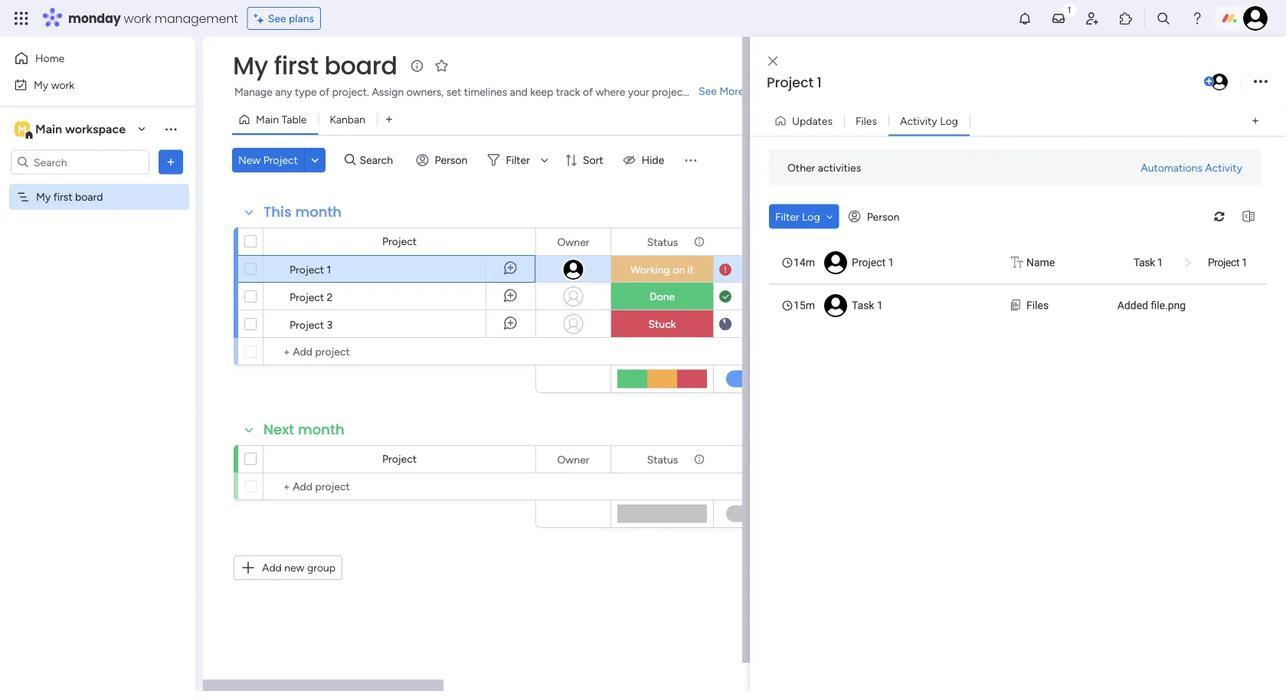 Task type: locate. For each thing, give the bounding box(es) containing it.
and
[[510, 85, 528, 98]]

0 horizontal spatial person
[[435, 154, 468, 167]]

v2 search image
[[345, 152, 356, 169]]

activity log button
[[889, 108, 970, 133]]

task 1 up added file.png
[[1134, 256, 1163, 269]]

1 horizontal spatial main
[[256, 113, 279, 126]]

0 horizontal spatial first
[[53, 190, 72, 203]]

My first board field
[[229, 49, 401, 83]]

0 vertical spatial status
[[647, 235, 678, 248]]

1 column information image from the top
[[693, 236, 706, 248]]

workspace selection element
[[15, 120, 128, 140]]

0 vertical spatial task
[[1134, 256, 1155, 269]]

see left more
[[699, 85, 717, 98]]

0 vertical spatial options image
[[1254, 72, 1268, 92]]

1 + add project text field from the top
[[271, 342, 391, 361]]

first down search in workspace field
[[53, 190, 72, 203]]

0 horizontal spatial log
[[802, 210, 820, 223]]

0 vertical spatial month
[[295, 202, 342, 222]]

month inside field
[[295, 202, 342, 222]]

of right type
[[319, 85, 330, 98]]

0 vertical spatial task 1
[[1134, 256, 1163, 269]]

project 1 right 14m
[[852, 256, 894, 269]]

2 owner from the top
[[557, 453, 590, 466]]

main for main table
[[256, 113, 279, 126]]

1 horizontal spatial see
[[699, 85, 717, 98]]

month right this
[[295, 202, 342, 222]]

keep
[[530, 85, 554, 98]]

+ add project text field down 3
[[271, 342, 391, 361]]

work inside my work button
[[51, 78, 74, 91]]

log up 14m
[[802, 210, 820, 223]]

filter log button
[[769, 204, 839, 229]]

board inside list box
[[75, 190, 103, 203]]

filter left arrow down image
[[506, 154, 530, 167]]

v2 overdue deadline image
[[719, 262, 732, 277]]

work right the "monday"
[[124, 10, 151, 27]]

project 1 down close image
[[767, 73, 822, 92]]

0 vertical spatial column information image
[[693, 236, 706, 248]]

files button
[[844, 108, 889, 133]]

my first board down search in workspace field
[[36, 190, 103, 203]]

project 1
[[767, 73, 822, 92], [852, 256, 894, 269], [1208, 256, 1248, 269], [290, 263, 331, 276]]

first up type
[[274, 49, 318, 83]]

arrow down image
[[535, 151, 554, 169]]

list box
[[769, 241, 1267, 327]]

see left the plans
[[268, 12, 286, 25]]

files right v2 file column image
[[1027, 299, 1049, 312]]

project inside new project "button"
[[263, 154, 298, 167]]

status for 2nd status field from the bottom of the page
[[647, 235, 678, 248]]

activity up 'refresh' icon
[[1205, 161, 1243, 174]]

owner for second owner field from the top of the page
[[557, 453, 590, 466]]

project inside project 1 field
[[767, 73, 814, 92]]

1 vertical spatial person
[[867, 210, 900, 223]]

0 vertical spatial work
[[124, 10, 151, 27]]

0 horizontal spatial main
[[35, 122, 62, 136]]

working on it
[[630, 263, 694, 276]]

option
[[0, 183, 195, 186]]

0 vertical spatial status field
[[643, 233, 682, 250]]

1 vertical spatial work
[[51, 78, 74, 91]]

my down home
[[34, 78, 48, 91]]

1 status from the top
[[647, 235, 678, 248]]

log for activity log
[[940, 114, 958, 127]]

filter
[[506, 154, 530, 167], [775, 210, 800, 223]]

1 vertical spatial owner
[[557, 453, 590, 466]]

0 vertical spatial first
[[274, 49, 318, 83]]

1 vertical spatial options image
[[163, 154, 179, 170]]

1 vertical spatial column information image
[[693, 453, 706, 465]]

files inside 'button'
[[856, 114, 877, 127]]

1 vertical spatial task 1
[[852, 299, 883, 312]]

1 horizontal spatial add view image
[[1253, 115, 1259, 126]]

1 image
[[1063, 1, 1076, 18]]

sort button
[[558, 148, 613, 172]]

month right next
[[298, 420, 345, 439]]

1 horizontal spatial my first board
[[233, 49, 397, 83]]

14m
[[794, 256, 815, 269]]

1 horizontal spatial person
[[867, 210, 900, 223]]

activity log
[[900, 114, 958, 127]]

my work
[[34, 78, 74, 91]]

+ Add project text field
[[271, 342, 391, 361], [271, 477, 391, 496]]

hide
[[642, 154, 664, 167]]

management
[[155, 10, 238, 27]]

status
[[647, 235, 678, 248], [647, 453, 678, 466]]

files up activities
[[856, 114, 877, 127]]

other
[[788, 161, 815, 174]]

john smith image
[[1210, 72, 1230, 92]]

my first board list box
[[0, 181, 195, 417]]

files
[[856, 114, 877, 127], [1027, 299, 1049, 312]]

main inside workspace selection element
[[35, 122, 62, 136]]

task
[[1134, 256, 1155, 269], [852, 299, 875, 312]]

Owner field
[[554, 233, 593, 250], [554, 451, 593, 468]]

None field
[[742, 233, 793, 250], [742, 451, 793, 468], [742, 233, 793, 250], [742, 451, 793, 468]]

automations
[[1141, 161, 1203, 174]]

options image right john smith icon
[[1254, 72, 1268, 92]]

main left table
[[256, 113, 279, 126]]

1 vertical spatial owner field
[[554, 451, 593, 468]]

0 vertical spatial + add project text field
[[271, 342, 391, 361]]

1 vertical spatial see
[[699, 85, 717, 98]]

1 status field from the top
[[643, 233, 682, 250]]

refresh image
[[1207, 211, 1232, 222]]

1 horizontal spatial activity
[[1205, 161, 1243, 174]]

see inside button
[[268, 12, 286, 25]]

board up "project."
[[324, 49, 397, 83]]

1 vertical spatial month
[[298, 420, 345, 439]]

log down project 1 field
[[940, 114, 958, 127]]

1 horizontal spatial angle down image
[[826, 211, 833, 222]]

export to excel image
[[1237, 211, 1261, 222]]

column information image
[[693, 236, 706, 248], [693, 453, 706, 465]]

person
[[435, 154, 468, 167], [867, 210, 900, 223]]

v2 file column image
[[1011, 298, 1020, 314]]

add
[[262, 561, 282, 574]]

main inside main table button
[[256, 113, 279, 126]]

1 horizontal spatial log
[[940, 114, 958, 127]]

work down home
[[51, 78, 74, 91]]

filter inside button
[[775, 210, 800, 223]]

0 horizontal spatial see
[[268, 12, 286, 25]]

1 horizontal spatial board
[[324, 49, 397, 83]]

Search field
[[356, 149, 402, 171]]

month for next month
[[298, 420, 345, 439]]

0 vertical spatial owner
[[557, 235, 590, 248]]

activity right files 'button'
[[900, 114, 938, 127]]

apps image
[[1119, 11, 1134, 26]]

1 horizontal spatial of
[[583, 85, 593, 98]]

1 vertical spatial status field
[[643, 451, 682, 468]]

0 horizontal spatial board
[[75, 190, 103, 203]]

filter inside popup button
[[506, 154, 530, 167]]

0 horizontal spatial add view image
[[386, 114, 392, 125]]

board
[[324, 49, 397, 83], [75, 190, 103, 203]]

of right track
[[583, 85, 593, 98]]

filter up 14m
[[775, 210, 800, 223]]

main table button
[[232, 107, 318, 132]]

2 of from the left
[[583, 85, 593, 98]]

0 vertical spatial filter
[[506, 154, 530, 167]]

of
[[319, 85, 330, 98], [583, 85, 593, 98]]

task 1
[[1134, 256, 1163, 269], [852, 299, 883, 312]]

this month
[[264, 202, 342, 222]]

v2 done deadline image
[[719, 289, 732, 304]]

my inside list box
[[36, 190, 51, 203]]

hide button
[[617, 148, 674, 172]]

0 horizontal spatial work
[[51, 78, 74, 91]]

15m
[[794, 299, 815, 312]]

0 horizontal spatial angle down image
[[311, 154, 319, 166]]

person button down activities
[[842, 204, 909, 229]]

my first board up type
[[233, 49, 397, 83]]

next
[[264, 420, 294, 439]]

my up manage in the left top of the page
[[233, 49, 268, 83]]

0 horizontal spatial filter
[[506, 154, 530, 167]]

1 owner field from the top
[[554, 233, 593, 250]]

help image
[[1190, 11, 1205, 26]]

john smith image
[[1243, 6, 1268, 31]]

month inside field
[[298, 420, 345, 439]]

task up added file.png
[[1134, 256, 1155, 269]]

1 of from the left
[[319, 85, 330, 98]]

0 horizontal spatial of
[[319, 85, 330, 98]]

new
[[238, 154, 261, 167]]

0 vertical spatial board
[[324, 49, 397, 83]]

0 vertical spatial my first board
[[233, 49, 397, 83]]

1 vertical spatial + add project text field
[[271, 477, 391, 496]]

1 owner from the top
[[557, 235, 590, 248]]

1 vertical spatial my first board
[[36, 190, 103, 203]]

1 horizontal spatial task 1
[[1134, 256, 1163, 269]]

filter for filter log
[[775, 210, 800, 223]]

1 vertical spatial person button
[[842, 204, 909, 229]]

1 horizontal spatial first
[[274, 49, 318, 83]]

+ add project text field down next month field
[[271, 477, 391, 496]]

log
[[940, 114, 958, 127], [802, 210, 820, 223]]

1 vertical spatial angle down image
[[826, 211, 833, 222]]

my first board inside list box
[[36, 190, 103, 203]]

my
[[233, 49, 268, 83], [34, 78, 48, 91], [36, 190, 51, 203]]

workspace
[[65, 122, 126, 136]]

0 vertical spatial files
[[856, 114, 877, 127]]

it
[[688, 263, 694, 276]]

main
[[256, 113, 279, 126], [35, 122, 62, 136]]

0 horizontal spatial my first board
[[36, 190, 103, 203]]

other activities
[[788, 161, 861, 174]]

3
[[327, 318, 333, 331]]

2 status from the top
[[647, 453, 678, 466]]

angle down image right filter log
[[826, 211, 833, 222]]

my work button
[[9, 72, 165, 97]]

1 vertical spatial log
[[802, 210, 820, 223]]

workspace image
[[15, 121, 30, 138]]

0 vertical spatial person button
[[410, 148, 477, 172]]

menu image
[[683, 152, 698, 168]]

1 vertical spatial status
[[647, 453, 678, 466]]

add view image
[[386, 114, 392, 125], [1253, 115, 1259, 126]]

Status field
[[643, 233, 682, 250], [643, 451, 682, 468]]

2 column information image from the top
[[693, 453, 706, 465]]

month
[[295, 202, 342, 222], [298, 420, 345, 439]]

1 horizontal spatial options image
[[1254, 72, 1268, 92]]

project
[[767, 73, 814, 92], [263, 154, 298, 167], [382, 235, 417, 248], [852, 256, 886, 269], [1208, 256, 1240, 269], [290, 263, 324, 276], [290, 290, 324, 303], [290, 318, 324, 331], [382, 452, 417, 465]]

person button
[[410, 148, 477, 172], [842, 204, 909, 229]]

0 horizontal spatial task
[[852, 299, 875, 312]]

options image
[[1254, 72, 1268, 92], [163, 154, 179, 170]]

0 vertical spatial see
[[268, 12, 286, 25]]

0 vertical spatial owner field
[[554, 233, 593, 250]]

angle down image
[[311, 154, 319, 166], [826, 211, 833, 222]]

0 horizontal spatial files
[[856, 114, 877, 127]]

see
[[268, 12, 286, 25], [699, 85, 717, 98]]

1 vertical spatial filter
[[775, 210, 800, 223]]

1 horizontal spatial filter
[[775, 210, 800, 223]]

options image down 'workspace options' icon
[[163, 154, 179, 170]]

show board description image
[[408, 58, 426, 74]]

0 vertical spatial activity
[[900, 114, 938, 127]]

1 vertical spatial first
[[53, 190, 72, 203]]

main for main workspace
[[35, 122, 62, 136]]

project 1 down 'refresh' icon
[[1208, 256, 1248, 269]]

more
[[720, 85, 744, 98]]

my first board
[[233, 49, 397, 83], [36, 190, 103, 203]]

person button right search field
[[410, 148, 477, 172]]

activity
[[900, 114, 938, 127], [1205, 161, 1243, 174]]

Next month field
[[260, 420, 348, 440]]

task 1 right 15m
[[852, 299, 883, 312]]

Project 1 field
[[763, 73, 1201, 93]]

first
[[274, 49, 318, 83], [53, 190, 72, 203]]

dapulse drag 2 image
[[752, 347, 757, 364]]

see more link
[[697, 84, 746, 99]]

main right workspace image
[[35, 122, 62, 136]]

automations activity
[[1141, 161, 1243, 174]]

angle down image left v2 search image
[[311, 154, 319, 166]]

1 horizontal spatial work
[[124, 10, 151, 27]]

work
[[124, 10, 151, 27], [51, 78, 74, 91]]

1 horizontal spatial files
[[1027, 299, 1049, 312]]

my down search in workspace field
[[36, 190, 51, 203]]

see plans button
[[247, 7, 321, 30]]

1 vertical spatial files
[[1027, 299, 1049, 312]]

main workspace
[[35, 122, 126, 136]]

notifications image
[[1017, 11, 1033, 26]]

home
[[35, 52, 65, 65]]

name
[[1027, 256, 1055, 269]]

task right 15m
[[852, 299, 875, 312]]

m
[[18, 123, 27, 136]]

1 vertical spatial board
[[75, 190, 103, 203]]

stands.
[[690, 85, 724, 98]]

2 owner field from the top
[[554, 451, 593, 468]]

board down search in workspace field
[[75, 190, 103, 203]]

filter for filter
[[506, 154, 530, 167]]

0 vertical spatial log
[[940, 114, 958, 127]]

dapulse text column image
[[1011, 255, 1023, 271]]

home button
[[9, 46, 165, 70]]



Task type: describe. For each thing, give the bounding box(es) containing it.
log for filter log
[[802, 210, 820, 223]]

updates
[[792, 114, 833, 127]]

first inside list box
[[53, 190, 72, 203]]

monday work management
[[68, 10, 238, 27]]

dapulse addbtn image
[[1204, 77, 1214, 87]]

project 1 up the project 2
[[290, 263, 331, 276]]

on
[[673, 263, 685, 276]]

plans
[[289, 12, 314, 25]]

workspace options image
[[163, 121, 179, 137]]

work for my
[[51, 78, 74, 91]]

done
[[650, 290, 675, 303]]

owners,
[[407, 85, 444, 98]]

0 vertical spatial angle down image
[[311, 154, 319, 166]]

manage
[[234, 85, 273, 98]]

kanban button
[[318, 107, 377, 132]]

project 1 inside field
[[767, 73, 822, 92]]

new project button
[[232, 148, 304, 172]]

sort
[[583, 154, 603, 167]]

file.png
[[1151, 299, 1186, 312]]

invite members image
[[1085, 11, 1100, 26]]

manage any type of project. assign owners, set timelines and keep track of where your project stands.
[[234, 85, 724, 98]]

add to favorites image
[[434, 58, 449, 73]]

set
[[447, 85, 461, 98]]

0 horizontal spatial options image
[[163, 154, 179, 170]]

1 horizontal spatial person button
[[842, 204, 909, 229]]

see for see more
[[699, 85, 717, 98]]

added
[[1118, 299, 1148, 312]]

filter log
[[775, 210, 820, 223]]

next month
[[264, 420, 345, 439]]

add new group
[[262, 561, 336, 574]]

2 + add project text field from the top
[[271, 477, 391, 496]]

monday
[[68, 10, 121, 27]]

1 inside field
[[817, 73, 822, 92]]

angle down image inside filter log button
[[826, 211, 833, 222]]

1 vertical spatial task
[[852, 299, 875, 312]]

2
[[327, 290, 333, 303]]

0 vertical spatial person
[[435, 154, 468, 167]]

This month field
[[260, 202, 346, 222]]

kanban
[[330, 113, 365, 126]]

close image
[[768, 56, 778, 67]]

new
[[284, 561, 305, 574]]

1 vertical spatial activity
[[1205, 161, 1243, 174]]

1 horizontal spatial task
[[1134, 256, 1155, 269]]

added file.png
[[1118, 299, 1186, 312]]

see for see plans
[[268, 12, 286, 25]]

stuck
[[649, 318, 676, 331]]

assign
[[372, 85, 404, 98]]

select product image
[[14, 11, 29, 26]]

filter button
[[481, 148, 554, 172]]

0 horizontal spatial task 1
[[852, 299, 883, 312]]

activities
[[818, 161, 861, 174]]

group
[[307, 561, 336, 574]]

new project
[[238, 154, 298, 167]]

any
[[275, 85, 292, 98]]

see more
[[699, 85, 744, 98]]

your
[[628, 85, 649, 98]]

column information image for 2nd status field from the bottom of the page
[[693, 236, 706, 248]]

owner for 2nd owner field from the bottom
[[557, 235, 590, 248]]

search everything image
[[1156, 11, 1171, 26]]

see plans
[[268, 12, 314, 25]]

working
[[630, 263, 670, 276]]

main table
[[256, 113, 307, 126]]

month for this month
[[295, 202, 342, 222]]

table
[[282, 113, 307, 126]]

list box containing 14m
[[769, 241, 1267, 327]]

column information image for 1st status field from the bottom
[[693, 453, 706, 465]]

add new group button
[[234, 555, 343, 580]]

track
[[556, 85, 580, 98]]

work for monday
[[124, 10, 151, 27]]

project.
[[332, 85, 369, 98]]

0 horizontal spatial person button
[[410, 148, 477, 172]]

my inside button
[[34, 78, 48, 91]]

timelines
[[464, 85, 507, 98]]

inbox image
[[1051, 11, 1066, 26]]

automations activity button
[[1135, 155, 1249, 180]]

project
[[652, 85, 687, 98]]

where
[[596, 85, 625, 98]]

0 horizontal spatial activity
[[900, 114, 938, 127]]

2 status field from the top
[[643, 451, 682, 468]]

updates button
[[768, 108, 844, 133]]

Search in workspace field
[[32, 153, 128, 171]]

type
[[295, 85, 317, 98]]

status for 1st status field from the bottom
[[647, 453, 678, 466]]

project 2
[[290, 290, 333, 303]]

project 3
[[290, 318, 333, 331]]

this
[[264, 202, 292, 222]]



Task type: vqa. For each thing, say whether or not it's contained in the screenshot.
FILES
yes



